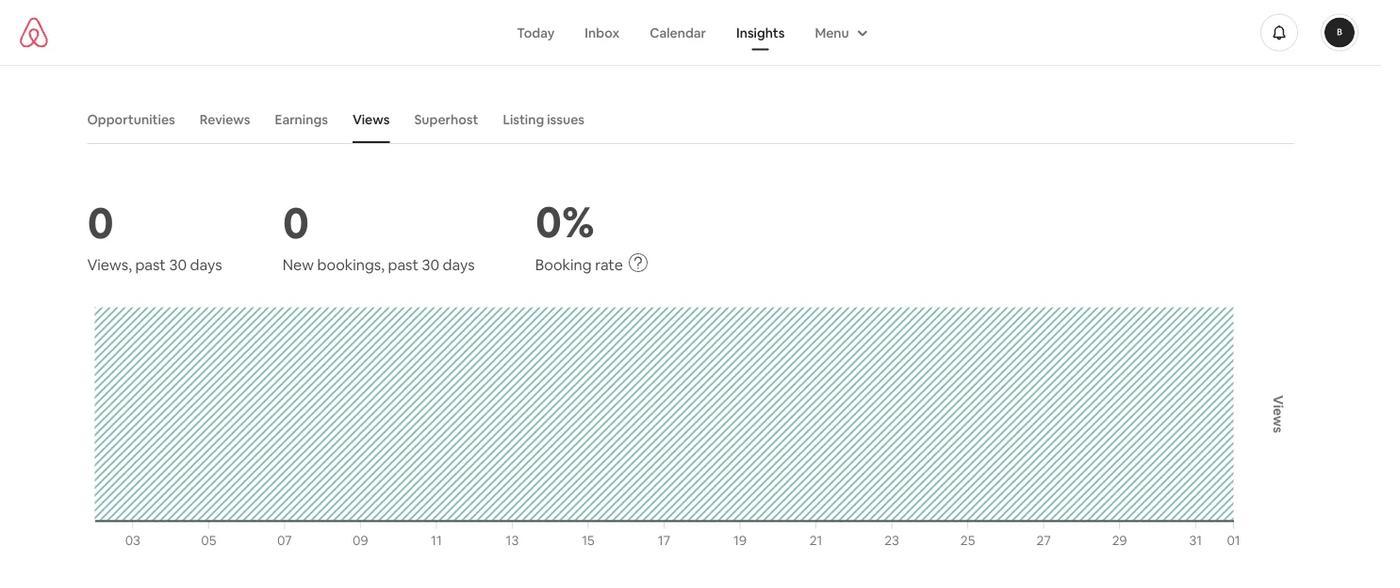 Task type: locate. For each thing, give the bounding box(es) containing it.
1 horizontal spatial days
[[443, 255, 475, 274]]

past inside 0 new bookings, past 30 days
[[388, 255, 418, 274]]

2 days from the left
[[443, 255, 475, 274]]

past
[[135, 255, 166, 274], [388, 255, 418, 274]]

listing
[[503, 111, 544, 128]]

1 0 from the left
[[87, 194, 114, 251]]

views
[[352, 111, 390, 128]]

past right bookings,
[[388, 255, 418, 274]]

superhost button
[[405, 102, 488, 138]]

0 inside 0 new bookings, past 30 days
[[282, 194, 309, 251]]

menu button
[[800, 15, 879, 50]]

0 inside 0 views, past 30 days
[[87, 194, 114, 251]]

0 horizontal spatial days
[[190, 255, 222, 274]]

rate
[[595, 255, 623, 274]]

0
[[87, 194, 114, 251], [282, 194, 309, 251]]

1 horizontal spatial 30
[[422, 255, 439, 274]]

2 30 from the left
[[422, 255, 439, 274]]

0 new bookings, past 30 days
[[282, 194, 475, 274]]

calendar link
[[635, 15, 721, 50]]

views image
[[87, 300, 1294, 559], [95, 308, 1287, 550]]

1 days from the left
[[190, 255, 222, 274]]

0 up 'views,'
[[87, 194, 114, 251]]

past right 'views,'
[[135, 255, 166, 274]]

calendar
[[650, 24, 706, 41]]

0 horizontal spatial 30
[[169, 255, 187, 274]]

0 horizontal spatial past
[[135, 255, 166, 274]]

inbox
[[585, 24, 620, 41]]

insights
[[736, 24, 785, 41]]

0 horizontal spatial 0
[[87, 194, 114, 251]]

booking
[[535, 255, 592, 274]]

0 for 0 new bookings, past 30 days
[[282, 194, 309, 251]]

reviews button
[[190, 102, 260, 138]]

tab list
[[78, 96, 1294, 143]]

30 right bookings,
[[422, 255, 439, 274]]

2 0 from the left
[[282, 194, 309, 251]]

issues
[[547, 111, 585, 128]]

1 horizontal spatial 0
[[282, 194, 309, 251]]

1 30 from the left
[[169, 255, 187, 274]]

30 right 'views,'
[[169, 255, 187, 274]]

1 horizontal spatial past
[[388, 255, 418, 274]]

0 up new
[[282, 194, 309, 251]]

days
[[190, 255, 222, 274], [443, 255, 475, 274]]

2 past from the left
[[388, 255, 418, 274]]

earnings button
[[265, 102, 337, 138]]

1 past from the left
[[135, 255, 166, 274]]

superhost
[[414, 111, 478, 128]]

30
[[169, 255, 187, 274], [422, 255, 439, 274]]



Task type: describe. For each thing, give the bounding box(es) containing it.
new
[[282, 255, 314, 274]]

0%
[[535, 193, 595, 250]]

today
[[517, 24, 555, 41]]

views,
[[87, 255, 132, 274]]

today link
[[502, 15, 570, 50]]

menu
[[815, 24, 849, 41]]

earnings
[[275, 111, 328, 128]]

main navigation menu image
[[1324, 17, 1355, 48]]

days inside 0 new bookings, past 30 days
[[443, 255, 475, 274]]

30 inside 0 views, past 30 days
[[169, 255, 187, 274]]

bookings,
[[317, 255, 385, 274]]

inbox link
[[570, 15, 635, 50]]

tab list containing opportunities
[[78, 96, 1294, 143]]

days inside 0 views, past 30 days
[[190, 255, 222, 274]]

0 views, past 30 days
[[87, 194, 222, 274]]

booking rate
[[535, 255, 623, 274]]

opportunities
[[87, 111, 175, 128]]

30 inside 0 new bookings, past 30 days
[[422, 255, 439, 274]]

past inside 0 views, past 30 days
[[135, 255, 166, 274]]

reviews
[[200, 111, 250, 128]]

listing issues button
[[493, 102, 594, 138]]

listing issues
[[503, 111, 585, 128]]

opportunities button
[[78, 102, 185, 138]]

0 for 0 views, past 30 days
[[87, 194, 114, 251]]

insights link
[[721, 15, 800, 50]]

views button
[[343, 102, 399, 138]]



Task type: vqa. For each thing, say whether or not it's contained in the screenshot.
and
no



